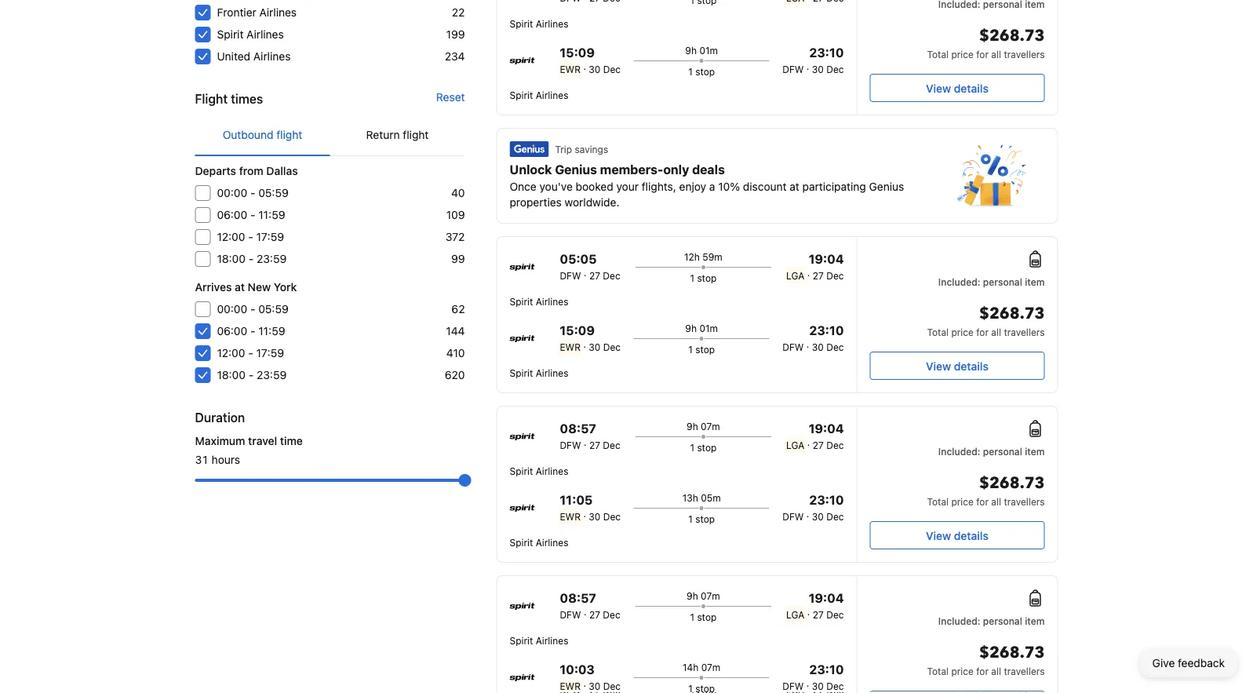 Task type: describe. For each thing, give the bounding box(es) containing it.
05:05
[[560, 252, 597, 267]]

2 23:10 dfw . 30 dec from the top
[[783, 323, 844, 352]]

. inside 10:03 ewr . 30 dec
[[584, 677, 586, 688]]

return flight button
[[330, 115, 465, 155]]

13h 05m
[[683, 492, 721, 503]]

4 23:10 dfw . 30 dec from the top
[[783, 662, 844, 692]]

12:00 for departs
[[217, 230, 245, 243]]

0 horizontal spatial at
[[235, 281, 245, 294]]

price for view details button associated with 08:57
[[952, 496, 974, 507]]

item for 10:03
[[1025, 615, 1045, 626]]

enjoy
[[680, 180, 707, 193]]

410
[[446, 347, 465, 360]]

3 for from the top
[[977, 496, 989, 507]]

view details for 05:05
[[926, 360, 989, 372]]

properties
[[510, 196, 562, 209]]

flight times
[[195, 91, 263, 106]]

view for 05:05
[[926, 360, 952, 372]]

- for 372
[[248, 230, 253, 243]]

lga for 11:05
[[787, 440, 805, 451]]

3 07m from the top
[[702, 662, 721, 673]]

05m
[[701, 492, 721, 503]]

included: for 15:09
[[939, 276, 981, 287]]

14h
[[683, 662, 699, 673]]

view details button for 08:57
[[870, 521, 1045, 550]]

details for 08:57
[[954, 529, 989, 542]]

372
[[446, 230, 465, 243]]

trip
[[555, 144, 572, 155]]

3 23:10 dfw . 30 dec from the top
[[783, 493, 844, 522]]

give
[[1153, 657, 1175, 670]]

10%
[[718, 180, 740, 193]]

144
[[446, 325, 465, 338]]

1 15:09 from the top
[[560, 45, 595, 60]]

item for 15:09
[[1025, 276, 1045, 287]]

included: for 10:03
[[939, 615, 981, 626]]

19:04 for 11:05
[[809, 421, 844, 436]]

included: personal item for 10:03
[[939, 615, 1045, 626]]

11:59 for new
[[259, 325, 285, 338]]

1 details from the top
[[954, 82, 989, 95]]

18:00 for arrives
[[217, 369, 246, 382]]

2 9h 01m from the top
[[686, 323, 718, 334]]

personal for 15:09
[[983, 276, 1023, 287]]

1 travellers from the top
[[1004, 49, 1045, 60]]

1 for from the top
[[977, 49, 989, 60]]

dfw inside 05:05 dfw . 27 dec
[[560, 270, 581, 281]]

united
[[217, 50, 251, 63]]

only
[[664, 162, 689, 177]]

08:57 dfw . 27 dec for 10:03
[[560, 591, 621, 620]]

19:04 lga . 27 dec for 11:05
[[787, 421, 844, 451]]

trip savings
[[555, 144, 609, 155]]

maximum
[[195, 435, 245, 447]]

05:59 for new
[[258, 303, 289, 316]]

11:59 for dallas
[[259, 208, 285, 221]]

dallas
[[266, 164, 298, 177]]

1 total from the top
[[927, 49, 949, 60]]

3 23:10 from the top
[[810, 493, 844, 508]]

11:05
[[560, 493, 593, 508]]

14h 07m
[[683, 662, 721, 673]]

12:00 - 17:59 for at
[[217, 347, 284, 360]]

new
[[248, 281, 271, 294]]

1 9h 01m from the top
[[686, 45, 718, 56]]

06:00 for arrives
[[217, 325, 247, 338]]

all for view details button for 05:05
[[992, 327, 1002, 338]]

personal for 10:03
[[983, 615, 1023, 626]]

12h 59m
[[685, 251, 723, 262]]

3 $268.73 total price for all travellers from the top
[[927, 473, 1045, 507]]

07m for 11:05
[[701, 421, 720, 432]]

18:00 for departs
[[217, 252, 246, 265]]

from
[[239, 164, 264, 177]]

1 $268.73 total price for all travellers from the top
[[927, 25, 1045, 60]]

outbound
[[223, 128, 274, 141]]

flights,
[[642, 180, 677, 193]]

2 23:10 from the top
[[810, 323, 844, 338]]

2 ewr from the top
[[560, 341, 581, 352]]

22
[[452, 6, 465, 19]]

unlock genius members-only deals once you've booked your flights, enjoy a 10% discount at participating genius properties worldwide.
[[510, 162, 905, 209]]

reset
[[436, 91, 465, 104]]

worldwide.
[[565, 196, 620, 209]]

discount
[[743, 180, 787, 193]]

you've
[[540, 180, 573, 193]]

give feedback
[[1153, 657, 1225, 670]]

frontier airlines
[[217, 6, 297, 19]]

30 inside 11:05 ewr . 30 dec
[[589, 511, 601, 522]]

booked
[[576, 180, 614, 193]]

1 view from the top
[[926, 82, 952, 95]]

tab list containing outbound flight
[[195, 115, 465, 157]]

31
[[195, 453, 209, 466]]

arrives
[[195, 281, 232, 294]]

17:59 for dallas
[[256, 230, 284, 243]]

time
[[280, 435, 303, 447]]

234
[[445, 50, 465, 63]]

- for 99
[[249, 252, 254, 265]]

deals
[[692, 162, 725, 177]]

1 ewr from the top
[[560, 64, 581, 75]]

2 for from the top
[[977, 327, 989, 338]]

12:00 - 17:59 for from
[[217, 230, 284, 243]]

return
[[366, 128, 400, 141]]

duration
[[195, 410, 245, 425]]

2 01m from the top
[[700, 323, 718, 334]]

2 total from the top
[[927, 327, 949, 338]]

return flight
[[366, 128, 429, 141]]

00:00 - 05:59 for at
[[217, 303, 289, 316]]

05:05 dfw . 27 dec
[[560, 252, 621, 281]]

york
[[274, 281, 297, 294]]

give feedback button
[[1140, 649, 1238, 677]]

- for 40
[[250, 186, 255, 199]]

1 23:10 from the top
[[810, 45, 844, 60]]

10:03 ewr . 30 dec
[[560, 662, 621, 692]]

2 travellers from the top
[[1004, 327, 1045, 338]]

15:09 ewr . 30 dec for 3rd view details button from the bottom of the page
[[560, 45, 621, 75]]

a
[[710, 180, 716, 193]]

departs
[[195, 164, 236, 177]]

reset button
[[436, 89, 465, 105]]

10:03
[[560, 662, 595, 677]]

620
[[445, 369, 465, 382]]

06:00 for departs
[[217, 208, 247, 221]]

06:00 - 11:59 for at
[[217, 325, 285, 338]]

times
[[231, 91, 263, 106]]

4 price from the top
[[952, 666, 974, 677]]

outbound flight
[[223, 128, 302, 141]]

62
[[452, 303, 465, 316]]

travel
[[248, 435, 277, 447]]

40
[[451, 186, 465, 199]]



Task type: locate. For each thing, give the bounding box(es) containing it.
0 horizontal spatial genius
[[555, 162, 597, 177]]

2 vertical spatial personal
[[983, 615, 1023, 626]]

59m
[[703, 251, 723, 262]]

1 vertical spatial 08:57 dfw . 27 dec
[[560, 591, 621, 620]]

1 vertical spatial 17:59
[[256, 347, 284, 360]]

1 vertical spatial 05:59
[[258, 303, 289, 316]]

08:57 dfw . 27 dec up 11:05 on the bottom left
[[560, 421, 621, 451]]

1 stop
[[689, 66, 715, 77], [690, 272, 717, 283], [689, 344, 715, 355], [690, 442, 717, 453], [689, 513, 715, 524], [690, 612, 717, 623]]

1 item from the top
[[1025, 276, 1045, 287]]

1 00:00 from the top
[[217, 186, 247, 199]]

4 for from the top
[[977, 666, 989, 677]]

0 vertical spatial 23:59
[[257, 252, 287, 265]]

3 included: from the top
[[939, 615, 981, 626]]

view details for 08:57
[[926, 529, 989, 542]]

08:57 up 10:03
[[560, 591, 597, 606]]

18:00
[[217, 252, 246, 265], [217, 369, 246, 382]]

0 vertical spatial view details button
[[870, 74, 1045, 102]]

08:57 up 11:05 on the bottom left
[[560, 421, 597, 436]]

lga for 15:09
[[787, 270, 805, 281]]

1 vertical spatial 00:00
[[217, 303, 247, 316]]

- for 144
[[250, 325, 256, 338]]

07m for 10:03
[[701, 590, 720, 601]]

0 vertical spatial included:
[[939, 276, 981, 287]]

00:00
[[217, 186, 247, 199], [217, 303, 247, 316]]

3 19:04 lga . 27 dec from the top
[[787, 591, 844, 620]]

travellers
[[1004, 49, 1045, 60], [1004, 327, 1045, 338], [1004, 496, 1045, 507], [1004, 666, 1045, 677]]

personal for 11:05
[[983, 446, 1023, 457]]

2 details from the top
[[954, 360, 989, 372]]

4 ewr from the top
[[560, 681, 581, 692]]

11:59 down new at the top of page
[[259, 325, 285, 338]]

1 18:00 - 23:59 from the top
[[217, 252, 287, 265]]

3 $268.73 from the top
[[980, 473, 1045, 494]]

price for view details button for 05:05
[[952, 327, 974, 338]]

$268.73 total price for all travellers
[[927, 25, 1045, 60], [927, 303, 1045, 338], [927, 473, 1045, 507], [927, 642, 1045, 677]]

2 19:04 lga . 27 dec from the top
[[787, 421, 844, 451]]

frontier
[[217, 6, 257, 19]]

0 vertical spatial 00:00 - 05:59
[[217, 186, 289, 199]]

2 17:59 from the top
[[256, 347, 284, 360]]

07m up 14h 07m
[[701, 590, 720, 601]]

2 vertical spatial included: personal item
[[939, 615, 1045, 626]]

2 19:04 from the top
[[809, 421, 844, 436]]

lga
[[787, 270, 805, 281], [787, 440, 805, 451], [787, 609, 805, 620]]

30 inside 10:03 ewr . 30 dec
[[589, 681, 601, 692]]

12:00
[[217, 230, 245, 243], [217, 347, 245, 360]]

3 view details from the top
[[926, 529, 989, 542]]

15:09 ewr . 30 dec for view details button for 05:05
[[560, 323, 621, 352]]

at right discount
[[790, 180, 800, 193]]

08:57 dfw . 27 dec up 10:03
[[560, 591, 621, 620]]

2 included: personal item from the top
[[939, 446, 1045, 457]]

ewr inside 10:03 ewr . 30 dec
[[560, 681, 581, 692]]

1 all from the top
[[992, 49, 1002, 60]]

1 vertical spatial 07m
[[701, 590, 720, 601]]

view details
[[926, 82, 989, 95], [926, 360, 989, 372], [926, 529, 989, 542]]

23:59 for dallas
[[257, 252, 287, 265]]

genius image
[[510, 141, 549, 157], [510, 141, 549, 157], [957, 144, 1026, 207]]

1 vertical spatial 08:57
[[560, 591, 597, 606]]

1 23:10 dfw . 30 dec from the top
[[783, 45, 844, 75]]

dec
[[603, 64, 621, 75], [827, 64, 844, 75], [603, 270, 621, 281], [827, 270, 844, 281], [603, 341, 621, 352], [827, 341, 844, 352], [603, 440, 621, 451], [827, 440, 844, 451], [603, 511, 621, 522], [827, 511, 844, 522], [603, 609, 621, 620], [827, 609, 844, 620], [603, 681, 621, 692], [827, 681, 844, 692]]

1 18:00 from the top
[[217, 252, 246, 265]]

2 vertical spatial 07m
[[702, 662, 721, 673]]

2 12:00 - 17:59 from the top
[[217, 347, 284, 360]]

00:00 - 05:59 down new at the top of page
[[217, 303, 289, 316]]

savings
[[575, 144, 609, 155]]

13h
[[683, 492, 699, 503]]

hours
[[212, 453, 240, 466]]

2 vertical spatial view details
[[926, 529, 989, 542]]

00:00 - 05:59
[[217, 186, 289, 199], [217, 303, 289, 316]]

stop
[[696, 66, 715, 77], [697, 272, 717, 283], [696, 344, 715, 355], [697, 442, 717, 453], [696, 513, 715, 524], [697, 612, 717, 623]]

3 19:04 from the top
[[809, 591, 844, 606]]

included: personal item for 15:09
[[939, 276, 1045, 287]]

flight
[[276, 128, 302, 141], [403, 128, 429, 141]]

12:00 - 17:59 up arrives at new york
[[217, 230, 284, 243]]

4 total from the top
[[927, 666, 949, 677]]

2 price from the top
[[952, 327, 974, 338]]

.
[[584, 60, 586, 71], [807, 60, 810, 71], [584, 267, 587, 278], [808, 267, 810, 278], [584, 338, 586, 349], [807, 338, 810, 349], [584, 436, 587, 447], [808, 436, 810, 447], [584, 508, 586, 519], [807, 508, 810, 519], [584, 606, 587, 617], [808, 606, 810, 617], [584, 677, 586, 688], [807, 677, 810, 688]]

2 vertical spatial 19:04
[[809, 591, 844, 606]]

00:00 down arrives at new york
[[217, 303, 247, 316]]

2 00:00 from the top
[[217, 303, 247, 316]]

1 vertical spatial item
[[1025, 446, 1045, 457]]

2 07m from the top
[[701, 590, 720, 601]]

price
[[952, 49, 974, 60], [952, 327, 974, 338], [952, 496, 974, 507], [952, 666, 974, 677]]

spirit airlines
[[510, 18, 569, 29], [217, 28, 284, 41], [510, 89, 569, 100], [510, 296, 569, 307], [510, 367, 569, 378], [510, 466, 569, 477], [510, 537, 569, 548], [510, 635, 569, 646]]

23:59 up travel
[[257, 369, 287, 382]]

unlock
[[510, 162, 552, 177]]

0 vertical spatial view details
[[926, 82, 989, 95]]

0 vertical spatial 15:09 ewr . 30 dec
[[560, 45, 621, 75]]

1 08:57 from the top
[[560, 421, 597, 436]]

18:00 - 23:59 for at
[[217, 369, 287, 382]]

-
[[250, 186, 255, 199], [250, 208, 256, 221], [248, 230, 253, 243], [249, 252, 254, 265], [250, 303, 255, 316], [250, 325, 256, 338], [248, 347, 253, 360], [249, 369, 254, 382]]

01m
[[700, 45, 718, 56], [700, 323, 718, 334]]

1 view details from the top
[[926, 82, 989, 95]]

05:59
[[258, 186, 289, 199], [258, 303, 289, 316]]

27 inside 05:05 dfw . 27 dec
[[589, 270, 601, 281]]

flight for return flight
[[403, 128, 429, 141]]

1 price from the top
[[952, 49, 974, 60]]

- for 62
[[250, 303, 255, 316]]

06:00 - 11:59 down arrives at new york
[[217, 325, 285, 338]]

23:59
[[257, 252, 287, 265], [257, 369, 287, 382]]

0 vertical spatial 11:59
[[259, 208, 285, 221]]

00:00 - 05:59 for from
[[217, 186, 289, 199]]

view for 08:57
[[926, 529, 952, 542]]

2 $268.73 from the top
[[980, 303, 1045, 325]]

1 $268.73 from the top
[[980, 25, 1045, 47]]

1 personal from the top
[[983, 276, 1023, 287]]

3 personal from the top
[[983, 615, 1023, 626]]

05:59 for dallas
[[258, 186, 289, 199]]

2 vertical spatial view
[[926, 529, 952, 542]]

2 flight from the left
[[403, 128, 429, 141]]

2 11:59 from the top
[[259, 325, 285, 338]]

11:05 ewr . 30 dec
[[560, 493, 621, 522]]

0 vertical spatial 9h 01m
[[686, 45, 718, 56]]

12:00 for arrives
[[217, 347, 245, 360]]

3 all from the top
[[992, 496, 1002, 507]]

view
[[926, 82, 952, 95], [926, 360, 952, 372], [926, 529, 952, 542]]

0 vertical spatial view
[[926, 82, 952, 95]]

2 vertical spatial 19:04 lga . 27 dec
[[787, 591, 844, 620]]

4 $268.73 total price for all travellers from the top
[[927, 642, 1045, 677]]

feedback
[[1178, 657, 1225, 670]]

flight inside 'button'
[[276, 128, 302, 141]]

08:57
[[560, 421, 597, 436], [560, 591, 597, 606]]

06:00 - 11:59 down from
[[217, 208, 285, 221]]

07m up 05m
[[701, 421, 720, 432]]

23:59 for new
[[257, 369, 287, 382]]

details
[[954, 82, 989, 95], [954, 360, 989, 372], [954, 529, 989, 542]]

07m right 14h
[[702, 662, 721, 673]]

19:04 for 10:03
[[809, 591, 844, 606]]

2 $268.73 total price for all travellers from the top
[[927, 303, 1045, 338]]

1 vertical spatial lga
[[787, 440, 805, 451]]

tab list
[[195, 115, 465, 157]]

18:00 - 23:59 up duration
[[217, 369, 287, 382]]

arrives at new york
[[195, 281, 297, 294]]

2 vertical spatial view details button
[[870, 521, 1045, 550]]

1 vertical spatial at
[[235, 281, 245, 294]]

dec inside 10:03 ewr . 30 dec
[[603, 681, 621, 692]]

11:59 down dallas
[[259, 208, 285, 221]]

0 vertical spatial 18:00
[[217, 252, 246, 265]]

06:00 - 11:59 for from
[[217, 208, 285, 221]]

1 19:04 from the top
[[809, 252, 844, 267]]

0 vertical spatial 01m
[[700, 45, 718, 56]]

0 vertical spatial 19:04 lga . 27 dec
[[787, 252, 844, 281]]

1 vertical spatial 18:00
[[217, 369, 246, 382]]

1 vertical spatial included: personal item
[[939, 446, 1045, 457]]

07m
[[701, 421, 720, 432], [701, 590, 720, 601], [702, 662, 721, 673]]

4 $268.73 from the top
[[980, 642, 1045, 664]]

17:59 down new at the top of page
[[256, 347, 284, 360]]

23:10 dfw . 30 dec
[[783, 45, 844, 75], [783, 323, 844, 352], [783, 493, 844, 522], [783, 662, 844, 692]]

99
[[451, 252, 465, 265]]

your
[[617, 180, 639, 193]]

at
[[790, 180, 800, 193], [235, 281, 245, 294]]

0 vertical spatial 07m
[[701, 421, 720, 432]]

1 vertical spatial 06:00
[[217, 325, 247, 338]]

. inside 11:05 ewr . 30 dec
[[584, 508, 586, 519]]

item for 11:05
[[1025, 446, 1045, 457]]

ewr
[[560, 64, 581, 75], [560, 341, 581, 352], [560, 511, 581, 522], [560, 681, 581, 692]]

2 15:09 ewr . 30 dec from the top
[[560, 323, 621, 352]]

1 vertical spatial 00:00 - 05:59
[[217, 303, 289, 316]]

dfw
[[783, 64, 804, 75], [560, 270, 581, 281], [783, 341, 804, 352], [560, 440, 581, 451], [783, 511, 804, 522], [560, 609, 581, 620], [783, 681, 804, 692]]

item
[[1025, 276, 1045, 287], [1025, 446, 1045, 457], [1025, 615, 1045, 626]]

0 vertical spatial 12:00 - 17:59
[[217, 230, 284, 243]]

1 vertical spatial view details button
[[870, 352, 1045, 380]]

4 23:10 from the top
[[810, 662, 844, 677]]

17:59
[[256, 230, 284, 243], [256, 347, 284, 360]]

3 total from the top
[[927, 496, 949, 507]]

4 all from the top
[[992, 666, 1002, 677]]

2 vertical spatial item
[[1025, 615, 1045, 626]]

1 00:00 - 05:59 from the top
[[217, 186, 289, 199]]

12:00 up arrives at new york
[[217, 230, 245, 243]]

17:59 for new
[[256, 347, 284, 360]]

12h
[[685, 251, 700, 262]]

view details button for 05:05
[[870, 352, 1045, 380]]

maximum travel time 31 hours
[[195, 435, 303, 466]]

all for view details button associated with 08:57
[[992, 496, 1002, 507]]

0 vertical spatial 00:00
[[217, 186, 247, 199]]

- for 109
[[250, 208, 256, 221]]

1 horizontal spatial flight
[[403, 128, 429, 141]]

05:59 down dallas
[[258, 186, 289, 199]]

personal
[[983, 276, 1023, 287], [983, 446, 1023, 457], [983, 615, 1023, 626]]

flight right return
[[403, 128, 429, 141]]

1 9h 07m from the top
[[687, 421, 720, 432]]

2 vertical spatial details
[[954, 529, 989, 542]]

0 horizontal spatial flight
[[276, 128, 302, 141]]

ewr inside 11:05 ewr . 30 dec
[[560, 511, 581, 522]]

1 15:09 ewr . 30 dec from the top
[[560, 45, 621, 75]]

00:00 down departs from dallas
[[217, 186, 247, 199]]

price for 3rd view details button from the bottom of the page
[[952, 49, 974, 60]]

08:57 dfw . 27 dec for 11:05
[[560, 421, 621, 451]]

3 details from the top
[[954, 529, 989, 542]]

0 vertical spatial 15:09
[[560, 45, 595, 60]]

dec inside 05:05 dfw . 27 dec
[[603, 270, 621, 281]]

12:00 - 17:59 down arrives at new york
[[217, 347, 284, 360]]

9h 07m for 11:05
[[687, 421, 720, 432]]

flight inside button
[[403, 128, 429, 141]]

1 vertical spatial 01m
[[700, 323, 718, 334]]

2 23:59 from the top
[[257, 369, 287, 382]]

details for 05:05
[[954, 360, 989, 372]]

18:00 - 23:59
[[217, 252, 287, 265], [217, 369, 287, 382]]

0 vertical spatial 18:00 - 23:59
[[217, 252, 287, 265]]

06:00
[[217, 208, 247, 221], [217, 325, 247, 338]]

3 view details button from the top
[[870, 521, 1045, 550]]

0 vertical spatial 08:57 dfw . 27 dec
[[560, 421, 621, 451]]

11:59
[[259, 208, 285, 221], [259, 325, 285, 338]]

1 01m from the top
[[700, 45, 718, 56]]

15:09
[[560, 45, 595, 60], [560, 323, 595, 338]]

dec inside 11:05 ewr . 30 dec
[[603, 511, 621, 522]]

3 lga from the top
[[787, 609, 805, 620]]

9h 07m up 14h 07m
[[687, 590, 720, 601]]

08:57 for 10:03
[[560, 591, 597, 606]]

1 vertical spatial view details
[[926, 360, 989, 372]]

2 9h 07m from the top
[[687, 590, 720, 601]]

1 vertical spatial 19:04 lga . 27 dec
[[787, 421, 844, 451]]

06:00 down arrives at new york
[[217, 325, 247, 338]]

2 18:00 from the top
[[217, 369, 246, 382]]

1 vertical spatial 9h 07m
[[687, 590, 720, 601]]

06:00 down departs from dallas
[[217, 208, 247, 221]]

flight for outbound flight
[[276, 128, 302, 141]]

0 vertical spatial 08:57
[[560, 421, 597, 436]]

1 vertical spatial 06:00 - 11:59
[[217, 325, 285, 338]]

1 17:59 from the top
[[256, 230, 284, 243]]

2 06:00 from the top
[[217, 325, 247, 338]]

- for 620
[[249, 369, 254, 382]]

9h
[[686, 45, 697, 56], [686, 323, 697, 334], [687, 421, 698, 432], [687, 590, 698, 601]]

19:04 for 15:09
[[809, 252, 844, 267]]

15:09 ewr . 30 dec
[[560, 45, 621, 75], [560, 323, 621, 352]]

2 08:57 dfw . 27 dec from the top
[[560, 591, 621, 620]]

2 06:00 - 11:59 from the top
[[217, 325, 285, 338]]

1 horizontal spatial genius
[[869, 180, 905, 193]]

included: for 11:05
[[939, 446, 981, 457]]

1 vertical spatial 18:00 - 23:59
[[217, 369, 287, 382]]

2 00:00 - 05:59 from the top
[[217, 303, 289, 316]]

00:00 - 05:59 down from
[[217, 186, 289, 199]]

departs from dallas
[[195, 164, 298, 177]]

00:00 for departs
[[217, 186, 247, 199]]

1 vertical spatial included:
[[939, 446, 981, 457]]

18:00 up duration
[[217, 369, 246, 382]]

1 view details button from the top
[[870, 74, 1045, 102]]

1 vertical spatial view
[[926, 360, 952, 372]]

all
[[992, 49, 1002, 60], [992, 327, 1002, 338], [992, 496, 1002, 507], [992, 666, 1002, 677]]

1 vertical spatial 15:09
[[560, 323, 595, 338]]

all for 3rd view details button from the bottom of the page
[[992, 49, 1002, 60]]

0 vertical spatial item
[[1025, 276, 1045, 287]]

00:00 for arrives
[[217, 303, 247, 316]]

flight up dallas
[[276, 128, 302, 141]]

12:00 up duration
[[217, 347, 245, 360]]

1
[[689, 66, 693, 77], [690, 272, 695, 283], [689, 344, 693, 355], [690, 442, 695, 453], [689, 513, 693, 524], [690, 612, 695, 623]]

members-
[[600, 162, 664, 177]]

0 vertical spatial 17:59
[[256, 230, 284, 243]]

1 vertical spatial personal
[[983, 446, 1023, 457]]

0 vertical spatial 9h 07m
[[687, 421, 720, 432]]

2 18:00 - 23:59 from the top
[[217, 369, 287, 382]]

flight
[[195, 91, 228, 106]]

0 vertical spatial 19:04
[[809, 252, 844, 267]]

4 travellers from the top
[[1004, 666, 1045, 677]]

airlines
[[259, 6, 297, 19], [536, 18, 569, 29], [247, 28, 284, 41], [253, 50, 291, 63], [536, 89, 569, 100], [536, 296, 569, 307], [536, 367, 569, 378], [536, 466, 569, 477], [536, 537, 569, 548], [536, 635, 569, 646]]

18:00 - 23:59 for from
[[217, 252, 287, 265]]

9h 07m for 10:03
[[687, 590, 720, 601]]

. inside 05:05 dfw . 27 dec
[[584, 267, 587, 278]]

$268.73
[[980, 25, 1045, 47], [980, 303, 1045, 325], [980, 473, 1045, 494], [980, 642, 1045, 664]]

0 vertical spatial lga
[[787, 270, 805, 281]]

2 vertical spatial lga
[[787, 609, 805, 620]]

2 lga from the top
[[787, 440, 805, 451]]

1 06:00 from the top
[[217, 208, 247, 221]]

08:57 for 11:05
[[560, 421, 597, 436]]

1 08:57 dfw . 27 dec from the top
[[560, 421, 621, 451]]

2 item from the top
[[1025, 446, 1045, 457]]

2 08:57 from the top
[[560, 591, 597, 606]]

27
[[589, 270, 601, 281], [813, 270, 824, 281], [589, 440, 601, 451], [813, 440, 824, 451], [589, 609, 601, 620], [813, 609, 824, 620]]

9h 07m up 13h 05m
[[687, 421, 720, 432]]

0 vertical spatial personal
[[983, 276, 1023, 287]]

3 view from the top
[[926, 529, 952, 542]]

at left new at the top of page
[[235, 281, 245, 294]]

united airlines
[[217, 50, 291, 63]]

05:59 down york
[[258, 303, 289, 316]]

1 lga from the top
[[787, 270, 805, 281]]

lga for 10:03
[[787, 609, 805, 620]]

once
[[510, 180, 537, 193]]

0 vertical spatial 06:00
[[217, 208, 247, 221]]

18:00 up arrives at new york
[[217, 252, 246, 265]]

spirit
[[510, 18, 533, 29], [217, 28, 244, 41], [510, 89, 533, 100], [510, 296, 533, 307], [510, 367, 533, 378], [510, 466, 533, 477], [510, 537, 533, 548], [510, 635, 533, 646]]

23:59 up new at the top of page
[[257, 252, 287, 265]]

2 view details from the top
[[926, 360, 989, 372]]

genius right participating at the top of the page
[[869, 180, 905, 193]]

2 included: from the top
[[939, 446, 981, 457]]

at inside the unlock genius members-only deals once you've booked your flights, enjoy a 10% discount at participating genius properties worldwide.
[[790, 180, 800, 193]]

included: personal item for 11:05
[[939, 446, 1045, 457]]

18:00 - 23:59 up arrives at new york
[[217, 252, 287, 265]]

17:59 up new at the top of page
[[256, 230, 284, 243]]

1 vertical spatial 23:59
[[257, 369, 287, 382]]

3 included: personal item from the top
[[939, 615, 1045, 626]]

19:04 lga . 27 dec for 15:09
[[787, 252, 844, 281]]

0 vertical spatial details
[[954, 82, 989, 95]]

1 vertical spatial 9h 01m
[[686, 323, 718, 334]]

1 vertical spatial details
[[954, 360, 989, 372]]

2 all from the top
[[992, 327, 1002, 338]]

109
[[446, 208, 465, 221]]

199
[[446, 28, 465, 41]]

- for 410
[[248, 347, 253, 360]]

19:04 lga . 27 dec for 10:03
[[787, 591, 844, 620]]

1 vertical spatial genius
[[869, 180, 905, 193]]

2 vertical spatial included:
[[939, 615, 981, 626]]

3 travellers from the top
[[1004, 496, 1045, 507]]

1 vertical spatial 12:00
[[217, 347, 245, 360]]

2 05:59 from the top
[[258, 303, 289, 316]]

2 15:09 from the top
[[560, 323, 595, 338]]

participating
[[803, 180, 866, 193]]

outbound flight button
[[195, 115, 330, 155]]

3 item from the top
[[1025, 615, 1045, 626]]

total
[[927, 49, 949, 60], [927, 327, 949, 338], [927, 496, 949, 507], [927, 666, 949, 677]]

1 11:59 from the top
[[259, 208, 285, 221]]

2 12:00 from the top
[[217, 347, 245, 360]]

06:00 - 11:59
[[217, 208, 285, 221], [217, 325, 285, 338]]

0 vertical spatial included: personal item
[[939, 276, 1045, 287]]

2 view details button from the top
[[870, 352, 1045, 380]]

genius down trip savings at the top left of page
[[555, 162, 597, 177]]

1 19:04 lga . 27 dec from the top
[[787, 252, 844, 281]]

1 23:59 from the top
[[257, 252, 287, 265]]

1 vertical spatial 19:04
[[809, 421, 844, 436]]

1 vertical spatial 15:09 ewr . 30 dec
[[560, 323, 621, 352]]

included:
[[939, 276, 981, 287], [939, 446, 981, 457], [939, 615, 981, 626]]

0 vertical spatial at
[[790, 180, 800, 193]]

1 vertical spatial 11:59
[[259, 325, 285, 338]]

0 vertical spatial 12:00
[[217, 230, 245, 243]]

1 horizontal spatial at
[[790, 180, 800, 193]]

19:04 lga . 27 dec
[[787, 252, 844, 281], [787, 421, 844, 451], [787, 591, 844, 620]]

1 vertical spatial 12:00 - 17:59
[[217, 347, 284, 360]]

1 06:00 - 11:59 from the top
[[217, 208, 285, 221]]

0 vertical spatial 05:59
[[258, 186, 289, 199]]

0 vertical spatial 06:00 - 11:59
[[217, 208, 285, 221]]

1 05:59 from the top
[[258, 186, 289, 199]]

genius
[[555, 162, 597, 177], [869, 180, 905, 193]]

0 vertical spatial genius
[[555, 162, 597, 177]]

2 view from the top
[[926, 360, 952, 372]]

1 07m from the top
[[701, 421, 720, 432]]



Task type: vqa. For each thing, say whether or not it's contained in the screenshot.
Apt. to the top
no



